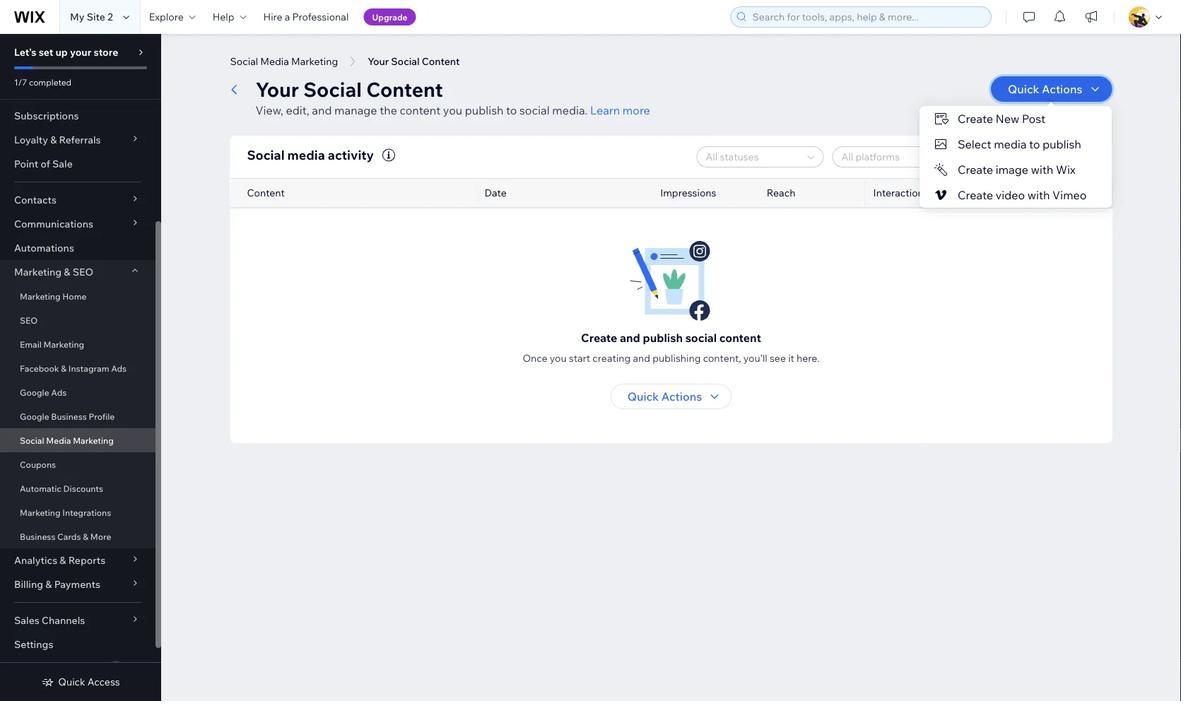Task type: describe. For each thing, give the bounding box(es) containing it.
contacts
[[14, 194, 57, 206]]

1 vertical spatial site
[[980, 187, 998, 199]]

content inside your social content view, edit, and manage the content you publish to social media. learn more
[[400, 103, 441, 117]]

1 horizontal spatial actions
[[1042, 82, 1083, 96]]

facebook & instagram ads
[[20, 363, 127, 374]]

social media marketing button
[[223, 51, 345, 72]]

0 vertical spatial ads
[[111, 363, 127, 374]]

site visits
[[980, 187, 1024, 199]]

the
[[380, 103, 397, 117]]

wix
[[1056, 163, 1076, 177]]

channels
[[42, 614, 85, 627]]

publishing
[[653, 352, 701, 365]]

point
[[14, 158, 38, 170]]

coupons link
[[0, 453, 156, 477]]

quick for leftmost the quick actions button
[[628, 390, 659, 404]]

upgrade
[[372, 12, 408, 22]]

automatic discounts link
[[0, 477, 156, 501]]

quick for the top the quick actions button
[[1008, 82, 1040, 96]]

create image with wix
[[958, 163, 1076, 177]]

email
[[20, 339, 42, 350]]

new
[[996, 112, 1020, 126]]

view,
[[256, 103, 284, 117]]

analytics & reports button
[[0, 549, 156, 573]]

more
[[90, 531, 111, 542]]

list box containing create new post
[[920, 106, 1112, 208]]

instagram
[[68, 363, 109, 374]]

automatic
[[20, 483, 61, 494]]

social inside 'sidebar' element
[[20, 435, 44, 446]]

store
[[94, 46, 118, 58]]

help
[[213, 11, 234, 23]]

payments
[[54, 578, 100, 591]]

0 horizontal spatial quick actions button
[[611, 384, 732, 409]]

All formats field
[[973, 147, 1075, 167]]

business cards & more link
[[0, 525, 156, 549]]

let's
[[14, 46, 36, 58]]

google ads
[[20, 387, 67, 398]]

All statuses field
[[702, 147, 804, 167]]

create inside "create and publish social content once you start creating and publishing content, you'll see it here."
[[581, 331, 618, 345]]

profile
[[89, 411, 115, 422]]

it
[[788, 352, 795, 365]]

sale
[[52, 158, 73, 170]]

social media activity
[[247, 147, 374, 163]]

learn
[[590, 103, 620, 117]]

your social content view, edit, and manage the content you publish to social media. learn more
[[256, 77, 650, 117]]

media for 'social media marketing' button
[[260, 55, 289, 68]]

create for create image with wix
[[958, 163, 994, 177]]

select
[[958, 137, 992, 151]]

your social content button
[[361, 51, 467, 72]]

impressions
[[661, 187, 717, 199]]

google business profile link
[[0, 404, 156, 428]]

social media marketing for 'social media marketing' button
[[230, 55, 338, 68]]

post
[[1022, 112, 1046, 126]]

vimeo
[[1053, 188, 1087, 202]]

hire a professional link
[[255, 0, 357, 34]]

seo link
[[0, 308, 156, 332]]

create for create new post
[[958, 112, 994, 126]]

reports
[[68, 554, 105, 567]]

of
[[41, 158, 50, 170]]

marketing & seo button
[[0, 260, 156, 284]]

referrals
[[59, 134, 101, 146]]

social media marketing link
[[0, 428, 156, 453]]

& left more
[[83, 531, 88, 542]]

google ads link
[[0, 380, 156, 404]]

& for seo
[[64, 266, 70, 278]]

marketing inside button
[[291, 55, 338, 68]]

you inside "create and publish social content once you start creating and publishing content, you'll see it here."
[[550, 352, 567, 365]]

business inside google business profile link
[[51, 411, 87, 422]]

your for your social content view, edit, and manage the content you publish to social media. learn more
[[256, 77, 299, 101]]

email marketing link
[[0, 332, 156, 356]]

sidebar element
[[0, 0, 161, 701]]

automations
[[14, 242, 74, 254]]

google business profile
[[20, 411, 115, 422]]

integrations
[[62, 507, 111, 518]]

point of sale
[[14, 158, 73, 170]]

loyalty & referrals
[[14, 134, 101, 146]]

social inside "create and publish social content once you start creating and publishing content, you'll see it here."
[[686, 331, 717, 345]]

image
[[996, 163, 1029, 177]]

sales channels button
[[0, 609, 156, 633]]

quick access
[[58, 676, 120, 688]]

billing
[[14, 578, 43, 591]]

social inside your social content view, edit, and manage the content you publish to social media. learn more
[[304, 77, 362, 101]]

seo inside popup button
[[73, 266, 93, 278]]

professional
[[292, 11, 349, 23]]

subscriptions link
[[0, 104, 156, 128]]

learn more link
[[590, 102, 650, 119]]

a
[[285, 11, 290, 23]]

& for payments
[[45, 578, 52, 591]]

marketing home
[[20, 291, 87, 302]]

once
[[523, 352, 548, 365]]

marketing home link
[[0, 284, 156, 308]]

start
[[569, 352, 591, 365]]



Task type: vqa. For each thing, say whether or not it's contained in the screenshot.
the rightmost $10
no



Task type: locate. For each thing, give the bounding box(es) containing it.
your inside your social content button
[[368, 55, 389, 68]]

1 horizontal spatial site
[[980, 187, 998, 199]]

content inside "create and publish social content once you start creating and publishing content, you'll see it here."
[[720, 331, 761, 345]]

content up your social content view, edit, and manage the content you publish to social media. learn more
[[422, 55, 460, 68]]

1 vertical spatial media
[[46, 435, 71, 446]]

0 horizontal spatial content
[[400, 103, 441, 117]]

my site 2
[[70, 11, 113, 23]]

social down help button
[[230, 55, 258, 68]]

you
[[443, 103, 463, 117], [550, 352, 567, 365]]

quick actions button up post
[[991, 76, 1113, 102]]

1 horizontal spatial quick
[[628, 390, 659, 404]]

quick left access
[[58, 676, 85, 688]]

quick actions
[[1008, 82, 1083, 96], [628, 390, 702, 404]]

content
[[422, 55, 460, 68], [366, 77, 443, 101], [247, 187, 285, 199]]

video
[[996, 188, 1025, 202]]

1 vertical spatial with
[[1028, 188, 1050, 202]]

1 vertical spatial seo
[[20, 315, 38, 326]]

0 vertical spatial business
[[51, 411, 87, 422]]

social
[[230, 55, 258, 68], [391, 55, 420, 68], [304, 77, 362, 101], [247, 147, 285, 163], [20, 435, 44, 446]]

home
[[62, 291, 87, 302]]

marketing down profile
[[73, 435, 114, 446]]

coupons
[[20, 459, 56, 470]]

marketing
[[291, 55, 338, 68], [14, 266, 62, 278], [20, 291, 61, 302], [44, 339, 84, 350], [73, 435, 114, 446], [20, 507, 61, 518]]

and up creating
[[620, 331, 641, 345]]

social up "coupons"
[[20, 435, 44, 446]]

more
[[623, 103, 650, 117]]

1 horizontal spatial social
[[686, 331, 717, 345]]

create down select
[[958, 163, 994, 177]]

1 horizontal spatial social media marketing
[[230, 55, 338, 68]]

1 vertical spatial content
[[720, 331, 761, 345]]

content down social media activity
[[247, 187, 285, 199]]

create up creating
[[581, 331, 618, 345]]

quick down creating
[[628, 390, 659, 404]]

completed
[[29, 77, 72, 87]]

2 google from the top
[[20, 411, 49, 422]]

seo up email
[[20, 315, 38, 326]]

to
[[506, 103, 517, 117], [1030, 137, 1041, 151]]

0 horizontal spatial your
[[256, 77, 299, 101]]

social media marketing inside 'social media marketing' button
[[230, 55, 338, 68]]

content right 'the'
[[400, 103, 441, 117]]

media
[[994, 137, 1027, 151], [288, 147, 325, 163]]

business inside business cards & more link
[[20, 531, 55, 542]]

content inside your social content view, edit, and manage the content you publish to social media. learn more
[[366, 77, 443, 101]]

0 horizontal spatial media
[[46, 435, 71, 446]]

1 vertical spatial quick
[[628, 390, 659, 404]]

marketing integrations
[[20, 507, 111, 518]]

media for select
[[994, 137, 1027, 151]]

1 vertical spatial your
[[256, 77, 299, 101]]

0 vertical spatial quick
[[1008, 82, 1040, 96]]

2 vertical spatial publish
[[643, 331, 683, 345]]

create for create video with vimeo
[[958, 188, 994, 202]]

facebook & instagram ads link
[[0, 356, 156, 380]]

up
[[56, 46, 68, 58]]

1 vertical spatial you
[[550, 352, 567, 365]]

site left visits
[[980, 187, 998, 199]]

0 vertical spatial and
[[312, 103, 332, 117]]

0 vertical spatial you
[[443, 103, 463, 117]]

& down business cards & more
[[60, 554, 66, 567]]

your social content
[[368, 55, 460, 68]]

social media marketing inside social media marketing link
[[20, 435, 114, 446]]

to left media.
[[506, 103, 517, 117]]

marketing down automations on the top
[[14, 266, 62, 278]]

site
[[87, 11, 105, 23], [980, 187, 998, 199]]

0 horizontal spatial ads
[[51, 387, 67, 398]]

loyalty & referrals button
[[0, 128, 156, 152]]

subscriptions
[[14, 110, 79, 122]]

media inside list box
[[994, 137, 1027, 151]]

1 horizontal spatial content
[[720, 331, 761, 345]]

edit,
[[286, 103, 309, 117]]

your down upgrade button
[[368, 55, 389, 68]]

business up social media marketing link
[[51, 411, 87, 422]]

social
[[520, 103, 550, 117], [686, 331, 717, 345]]

communications
[[14, 218, 93, 230]]

seo
[[73, 266, 93, 278], [20, 315, 38, 326]]

0 vertical spatial your
[[368, 55, 389, 68]]

0 horizontal spatial actions
[[662, 390, 702, 404]]

and right creating
[[633, 352, 651, 365]]

quick actions down publishing
[[628, 390, 702, 404]]

social media marketing down 'a'
[[230, 55, 338, 68]]

content inside button
[[422, 55, 460, 68]]

0 horizontal spatial quick actions
[[628, 390, 702, 404]]

content up 'the'
[[366, 77, 443, 101]]

1 vertical spatial quick actions button
[[611, 384, 732, 409]]

0 horizontal spatial social
[[520, 103, 550, 117]]

you'll
[[744, 352, 768, 365]]

1 vertical spatial content
[[366, 77, 443, 101]]

contacts button
[[0, 188, 156, 212]]

visits
[[1001, 187, 1024, 199]]

business
[[51, 411, 87, 422], [20, 531, 55, 542]]

media left activity
[[288, 147, 325, 163]]

point of sale link
[[0, 152, 156, 176]]

& for referrals
[[50, 134, 57, 146]]

media for social
[[288, 147, 325, 163]]

automations link
[[0, 236, 156, 260]]

1 vertical spatial google
[[20, 411, 49, 422]]

marketing down automatic
[[20, 507, 61, 518]]

1 vertical spatial actions
[[662, 390, 702, 404]]

& right facebook
[[61, 363, 67, 374]]

quick up post
[[1008, 82, 1040, 96]]

marketing up facebook & instagram ads
[[44, 339, 84, 350]]

ads inside 'link'
[[51, 387, 67, 398]]

google down google ads
[[20, 411, 49, 422]]

0 vertical spatial social media marketing
[[230, 55, 338, 68]]

select media to publish
[[958, 137, 1082, 151]]

explore
[[149, 11, 184, 23]]

social media marketing down google business profile
[[20, 435, 114, 446]]

1 horizontal spatial ads
[[111, 363, 127, 374]]

google down facebook
[[20, 387, 49, 398]]

1/7
[[14, 77, 27, 87]]

social up content,
[[686, 331, 717, 345]]

Search for tools, apps, help & more... field
[[748, 7, 987, 27]]

0 vertical spatial publish
[[465, 103, 504, 117]]

communications button
[[0, 212, 156, 236]]

hire
[[263, 11, 283, 23]]

with left wix in the top right of the page
[[1031, 163, 1054, 177]]

with for wix
[[1031, 163, 1054, 177]]

to inside your social content view, edit, and manage the content you publish to social media. learn more
[[506, 103, 517, 117]]

marketing inside popup button
[[14, 266, 62, 278]]

1 vertical spatial quick actions
[[628, 390, 702, 404]]

create up select
[[958, 112, 994, 126]]

set
[[39, 46, 53, 58]]

1 vertical spatial ads
[[51, 387, 67, 398]]

0 horizontal spatial publish
[[465, 103, 504, 117]]

0 vertical spatial to
[[506, 103, 517, 117]]

your for your social content
[[368, 55, 389, 68]]

see
[[770, 352, 786, 365]]

content for your social content
[[422, 55, 460, 68]]

0 vertical spatial quick actions button
[[991, 76, 1113, 102]]

& for reports
[[60, 554, 66, 567]]

0 horizontal spatial seo
[[20, 315, 38, 326]]

create video with vimeo
[[958, 188, 1087, 202]]

1 vertical spatial and
[[620, 331, 641, 345]]

media
[[260, 55, 289, 68], [46, 435, 71, 446]]

create left video on the top of page
[[958, 188, 994, 202]]

upgrade button
[[364, 8, 416, 25]]

reach
[[767, 187, 796, 199]]

0 vertical spatial social
[[520, 103, 550, 117]]

1 horizontal spatial publish
[[643, 331, 683, 345]]

social down view,
[[247, 147, 285, 163]]

your
[[70, 46, 91, 58]]

quick access button
[[41, 676, 120, 689]]

automatic discounts
[[20, 483, 103, 494]]

social media marketing for social media marketing link
[[20, 435, 114, 446]]

interactions
[[874, 187, 929, 199]]

social down upgrade button
[[391, 55, 420, 68]]

social inside your social content view, edit, and manage the content you publish to social media. learn more
[[520, 103, 550, 117]]

create and publish social content once you start creating and publishing content, you'll see it here.
[[523, 331, 820, 365]]

quick inside 'button'
[[58, 676, 85, 688]]

0 vertical spatial quick actions
[[1008, 82, 1083, 96]]

quick actions button down publishing
[[611, 384, 732, 409]]

All platforms field
[[838, 147, 939, 167]]

2 vertical spatial and
[[633, 352, 651, 365]]

you left start at the bottom
[[550, 352, 567, 365]]

list box
[[920, 106, 1112, 208]]

1 vertical spatial publish
[[1043, 137, 1082, 151]]

1 horizontal spatial quick actions
[[1008, 82, 1083, 96]]

hire a professional
[[263, 11, 349, 23]]

my
[[70, 11, 85, 23]]

0 vertical spatial media
[[260, 55, 289, 68]]

with for vimeo
[[1028, 188, 1050, 202]]

let's set up your store
[[14, 46, 118, 58]]

1 horizontal spatial your
[[368, 55, 389, 68]]

0 vertical spatial content
[[422, 55, 460, 68]]

1 horizontal spatial media
[[260, 55, 289, 68]]

discounts
[[63, 483, 103, 494]]

1 horizontal spatial seo
[[73, 266, 93, 278]]

& up home
[[64, 266, 70, 278]]

activity
[[328, 147, 374, 163]]

seo down automations link
[[73, 266, 93, 278]]

content up you'll
[[720, 331, 761, 345]]

0 horizontal spatial quick
[[58, 676, 85, 688]]

with right visits
[[1028, 188, 1050, 202]]

media up "image"
[[994, 137, 1027, 151]]

& right loyalty
[[50, 134, 57, 146]]

content for your social content view, edit, and manage the content you publish to social media. learn more
[[366, 77, 443, 101]]

your inside your social content view, edit, and manage the content you publish to social media. learn more
[[256, 77, 299, 101]]

1 vertical spatial social media marketing
[[20, 435, 114, 446]]

marketing & seo
[[14, 266, 93, 278]]

1 horizontal spatial you
[[550, 352, 567, 365]]

here.
[[797, 352, 820, 365]]

0 vertical spatial google
[[20, 387, 49, 398]]

google for google ads
[[20, 387, 49, 398]]

and right edit,
[[312, 103, 332, 117]]

media for social media marketing link
[[46, 435, 71, 446]]

marketing down marketing & seo
[[20, 291, 61, 302]]

media down the hire
[[260, 55, 289, 68]]

settings
[[14, 638, 53, 651]]

content,
[[703, 352, 741, 365]]

media.
[[552, 103, 588, 117]]

1/7 completed
[[14, 77, 72, 87]]

cards
[[57, 531, 81, 542]]

publish
[[465, 103, 504, 117], [1043, 137, 1082, 151], [643, 331, 683, 345]]

& inside popup button
[[64, 266, 70, 278]]

settings link
[[0, 633, 156, 657]]

1 vertical spatial to
[[1030, 137, 1041, 151]]

social inside button
[[230, 55, 258, 68]]

publish inside your social content view, edit, and manage the content you publish to social media. learn more
[[465, 103, 504, 117]]

0 vertical spatial with
[[1031, 163, 1054, 177]]

site left 2
[[87, 11, 105, 23]]

2 horizontal spatial publish
[[1043, 137, 1082, 151]]

0 horizontal spatial site
[[87, 11, 105, 23]]

0 vertical spatial site
[[87, 11, 105, 23]]

2
[[108, 11, 113, 23]]

1 horizontal spatial media
[[994, 137, 1027, 151]]

2 vertical spatial quick
[[58, 676, 85, 688]]

quick actions button
[[991, 76, 1113, 102], [611, 384, 732, 409]]

0 horizontal spatial social media marketing
[[20, 435, 114, 446]]

social up manage
[[304, 77, 362, 101]]

1 horizontal spatial quick actions button
[[991, 76, 1113, 102]]

0 horizontal spatial to
[[506, 103, 517, 117]]

& right billing
[[45, 578, 52, 591]]

0 vertical spatial seo
[[73, 266, 93, 278]]

billing & payments
[[14, 578, 100, 591]]

social left media.
[[520, 103, 550, 117]]

you inside your social content view, edit, and manage the content you publish to social media. learn more
[[443, 103, 463, 117]]

0 horizontal spatial media
[[288, 147, 325, 163]]

2 horizontal spatial quick
[[1008, 82, 1040, 96]]

marketing down the professional
[[291, 55, 338, 68]]

your up view,
[[256, 77, 299, 101]]

media down google business profile
[[46, 435, 71, 446]]

you down your social content button
[[443, 103, 463, 117]]

1 google from the top
[[20, 387, 49, 398]]

ads up google business profile
[[51, 387, 67, 398]]

business up "analytics"
[[20, 531, 55, 542]]

business cards & more
[[20, 531, 111, 542]]

2 vertical spatial content
[[247, 187, 285, 199]]

1 vertical spatial social
[[686, 331, 717, 345]]

media inside button
[[260, 55, 289, 68]]

social inside button
[[391, 55, 420, 68]]

and inside your social content view, edit, and manage the content you publish to social media. learn more
[[312, 103, 332, 117]]

1 horizontal spatial to
[[1030, 137, 1041, 151]]

analytics
[[14, 554, 57, 567]]

0 vertical spatial content
[[400, 103, 441, 117]]

1 vertical spatial business
[[20, 531, 55, 542]]

to down post
[[1030, 137, 1041, 151]]

your
[[368, 55, 389, 68], [256, 77, 299, 101]]

publish inside "create and publish social content once you start creating and publishing content, you'll see it here."
[[643, 331, 683, 345]]

loyalty
[[14, 134, 48, 146]]

marketing integrations link
[[0, 501, 156, 525]]

help button
[[204, 0, 255, 34]]

0 horizontal spatial you
[[443, 103, 463, 117]]

& for instagram
[[61, 363, 67, 374]]

ads right instagram at left
[[111, 363, 127, 374]]

media inside 'sidebar' element
[[46, 435, 71, 446]]

actions up post
[[1042, 82, 1083, 96]]

0 vertical spatial actions
[[1042, 82, 1083, 96]]

google for google business profile
[[20, 411, 49, 422]]

quick actions up post
[[1008, 82, 1083, 96]]

google inside 'link'
[[20, 387, 49, 398]]

actions down publishing
[[662, 390, 702, 404]]



